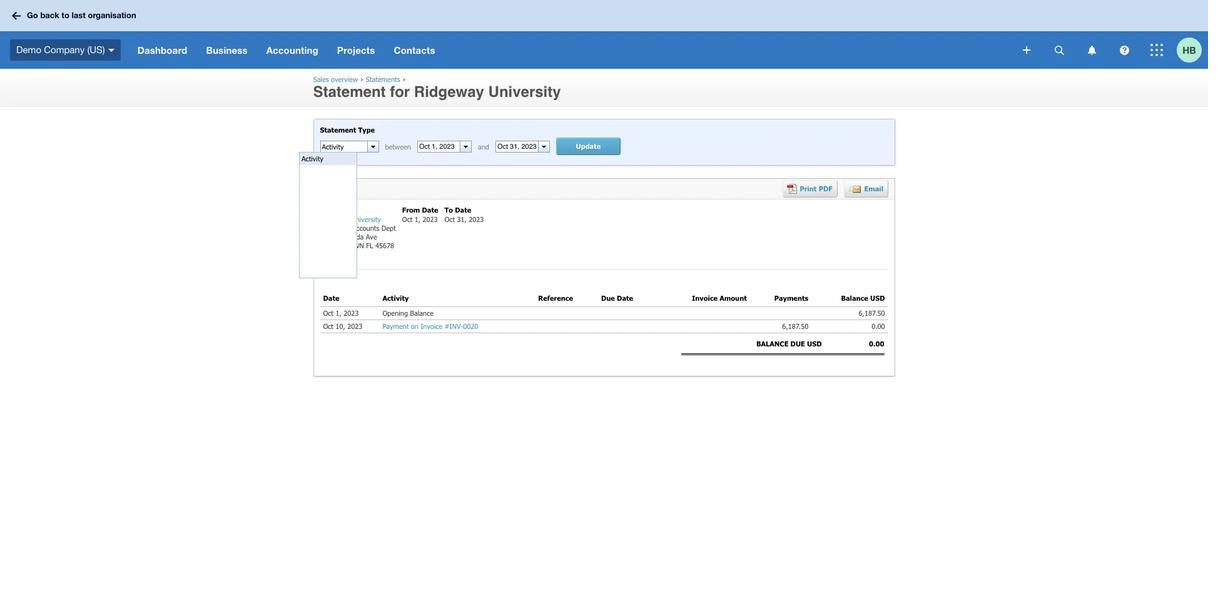 Task type: locate. For each thing, give the bounding box(es) containing it.
ridgeway right for
[[414, 83, 484, 101]]

6,187.50 down balance usd
[[859, 309, 885, 317]]

organisation
[[88, 10, 136, 20]]

2023 inside the from date oct 1, 2023
[[423, 215, 438, 223]]

0 horizontal spatial activity
[[302, 155, 323, 163]]

oct
[[402, 215, 413, 223], [445, 215, 455, 223], [323, 309, 334, 317], [323, 322, 334, 330]]

oct 10, 2023
[[323, 322, 362, 330]]

1 horizontal spatial 6,187.50
[[859, 309, 885, 317]]

lambda
[[340, 233, 364, 241]]

update
[[576, 142, 601, 150]]

svg image
[[12, 12, 21, 20], [1055, 45, 1064, 55], [1088, 45, 1096, 55], [1023, 46, 1031, 54]]

print pdf link
[[782, 180, 838, 198]]

from date oct 1, 2023
[[402, 206, 438, 223]]

1 vertical spatial 6,187.50
[[778, 322, 809, 330]]

ridgeway university link
[[320, 215, 381, 224]]

›
[[360, 75, 364, 83], [403, 75, 406, 83]]

oct down from
[[402, 215, 413, 223]]

1 › from the left
[[360, 75, 364, 83]]

0 horizontal spatial balance
[[410, 309, 434, 317]]

navigation
[[128, 31, 1014, 69]]

6,187.50
[[859, 309, 885, 317], [778, 322, 809, 330]]

activity up opening
[[383, 294, 409, 302]]

usd
[[870, 294, 885, 302], [807, 340, 822, 348]]

last
[[72, 10, 86, 20]]

2023
[[423, 215, 438, 223], [469, 215, 484, 223], [344, 309, 359, 317], [347, 322, 362, 330]]

update link
[[556, 138, 621, 155]]

payment
[[383, 322, 409, 330]]

oct down to
[[445, 215, 455, 223]]

2023 up "oct 10, 2023" on the bottom of page
[[344, 309, 359, 317]]

date inside to date oct 31, 2023
[[455, 206, 471, 214]]

1 horizontal spatial activity
[[383, 294, 409, 302]]

to
[[62, 10, 69, 20]]

0 vertical spatial university
[[488, 83, 561, 101]]

address
[[334, 251, 357, 259]]

activity down statement type
[[302, 155, 323, 163]]

svg image inside demo company (us) popup button
[[108, 49, 114, 52]]

0.00
[[867, 322, 885, 330], [869, 340, 884, 348]]

contacts button
[[384, 31, 445, 69]]

ridgeway
[[414, 83, 484, 101], [320, 215, 349, 223]]

1, up 10, at the bottom left
[[336, 309, 342, 317]]

date left to
[[422, 206, 438, 214]]

0 vertical spatial 1,
[[415, 215, 421, 223]]

None text field
[[321, 142, 367, 152], [418, 142, 460, 152], [496, 142, 538, 152], [321, 142, 367, 152], [418, 142, 460, 152], [496, 142, 538, 152]]

coppertown
[[320, 242, 364, 250]]

1 horizontal spatial ridgeway
[[414, 83, 484, 101]]

due date
[[601, 294, 633, 302]]

ridgeway university attention: accounts dept 9-123 lambda ave coppertown fl 45678 edit address
[[320, 215, 396, 259]]

2023 right 31,
[[469, 215, 484, 223]]

123
[[326, 233, 338, 241]]

ave
[[366, 233, 377, 241]]

1 horizontal spatial 1,
[[415, 215, 421, 223]]

accounting
[[266, 44, 318, 56]]

0 vertical spatial activity
[[302, 155, 323, 163]]

0 horizontal spatial ridgeway
[[320, 215, 349, 223]]

dashboard
[[137, 44, 187, 56]]

1 vertical spatial 0.00
[[869, 340, 884, 348]]

business button
[[197, 31, 257, 69]]

0 vertical spatial 6,187.50
[[859, 309, 885, 317]]

1, down from
[[415, 215, 421, 223]]

31,
[[457, 215, 467, 223]]

date up 31,
[[455, 206, 471, 214]]

1,
[[415, 215, 421, 223], [336, 309, 342, 317]]

1 horizontal spatial balance
[[841, 294, 868, 302]]

1 horizontal spatial ›
[[403, 75, 406, 83]]

1 vertical spatial ridgeway
[[320, 215, 349, 223]]

0 vertical spatial statement
[[313, 83, 386, 101]]

0 horizontal spatial university
[[351, 215, 381, 223]]

0 horizontal spatial 1,
[[336, 309, 342, 317]]

oct 1, 2023
[[323, 309, 359, 317]]

svg image
[[1151, 44, 1163, 56], [1120, 45, 1129, 55], [108, 49, 114, 52]]

activity
[[302, 155, 323, 163], [383, 294, 409, 302]]

1 horizontal spatial invoice
[[692, 294, 718, 302]]

2023 right 10, at the bottom left
[[347, 322, 362, 330]]

1 vertical spatial 1,
[[336, 309, 342, 317]]

1 horizontal spatial university
[[488, 83, 561, 101]]

1 vertical spatial invoice
[[421, 322, 442, 330]]

6,187.50 up balance due usd
[[778, 322, 809, 330]]

university
[[488, 83, 561, 101], [351, 215, 381, 223]]

balance
[[841, 294, 868, 302], [410, 309, 434, 317]]

payment                                         on invoice #inv-0020 link
[[383, 322, 478, 330]]

0 vertical spatial balance
[[841, 294, 868, 302]]

demo company (us) button
[[0, 31, 128, 69]]

statement
[[313, 83, 386, 101], [320, 126, 356, 134]]

1 vertical spatial usd
[[807, 340, 822, 348]]

1 vertical spatial balance
[[410, 309, 434, 317]]

invoice right on
[[421, 322, 442, 330]]

company
[[44, 44, 85, 55]]

2 horizontal spatial svg image
[[1151, 44, 1163, 56]]

› right overview
[[360, 75, 364, 83]]

dashboard link
[[128, 31, 197, 69]]

banner
[[0, 0, 1208, 69]]

2023 left 31,
[[423, 215, 438, 223]]

amount
[[720, 294, 747, 302]]

type
[[358, 126, 375, 134]]

balance
[[756, 340, 789, 348]]

sales overview link
[[313, 75, 358, 83]]

0 horizontal spatial svg image
[[108, 49, 114, 52]]

ridgeway inside sales overview › statements › statement for ridgeway university
[[414, 83, 484, 101]]

statement type
[[320, 126, 375, 134]]

1 vertical spatial university
[[351, 215, 381, 223]]

date
[[422, 206, 438, 214], [455, 206, 471, 214], [323, 294, 339, 302], [617, 294, 633, 302]]

fl
[[366, 242, 373, 250]]

to
[[445, 206, 453, 214]]

0 horizontal spatial usd
[[807, 340, 822, 348]]

› right the statements link
[[403, 75, 406, 83]]

banner containing hb
[[0, 0, 1208, 69]]

invoice left amount
[[692, 294, 718, 302]]

0 horizontal spatial ›
[[360, 75, 364, 83]]

2023 inside to date oct 31, 2023
[[469, 215, 484, 223]]

invoice
[[692, 294, 718, 302], [421, 322, 442, 330]]

to date oct 31, 2023
[[445, 206, 484, 223]]

0 vertical spatial ridgeway
[[414, 83, 484, 101]]

contacts
[[394, 44, 435, 56]]

date inside the from date oct 1, 2023
[[422, 206, 438, 214]]

0 vertical spatial usd
[[870, 294, 885, 302]]

navigation containing dashboard
[[128, 31, 1014, 69]]

date for due
[[617, 294, 633, 302]]

email link
[[844, 180, 888, 198]]

reference
[[538, 294, 573, 302]]

9-
[[320, 233, 326, 241]]

university inside ridgeway university attention: accounts dept 9-123 lambda ave coppertown fl 45678 edit address
[[351, 215, 381, 223]]

ridgeway up attention:
[[320, 215, 349, 223]]

date right the due
[[617, 294, 633, 302]]



Task type: describe. For each thing, give the bounding box(es) containing it.
0 vertical spatial invoice
[[692, 294, 718, 302]]

projects
[[337, 44, 375, 56]]

#inv-
[[445, 322, 463, 330]]

1 horizontal spatial usd
[[870, 294, 885, 302]]

business
[[206, 44, 248, 56]]

between
[[385, 143, 411, 151]]

go
[[27, 10, 38, 20]]

hb button
[[1177, 31, 1208, 69]]

statements link
[[366, 75, 400, 83]]

2 › from the left
[[403, 75, 406, 83]]

due
[[601, 294, 615, 302]]

demo company (us)
[[16, 44, 105, 55]]

attention:
[[320, 224, 350, 232]]

date up oct 1, 2023
[[323, 294, 339, 302]]

overview
[[331, 75, 358, 83]]

oct up "oct 10, 2023" on the bottom of page
[[323, 309, 334, 317]]

dept
[[382, 224, 396, 232]]

projects button
[[328, 31, 384, 69]]

1 vertical spatial activity
[[383, 294, 409, 302]]

0 horizontal spatial 6,187.50
[[778, 322, 809, 330]]

45678
[[375, 242, 394, 250]]

print pdf
[[800, 185, 833, 193]]

balance due usd
[[756, 340, 822, 348]]

oct left 10, at the bottom left
[[323, 322, 334, 330]]

go back to last organisation
[[27, 10, 136, 20]]

0 horizontal spatial invoice
[[421, 322, 442, 330]]

back
[[40, 10, 59, 20]]

opening
[[383, 309, 408, 317]]

pdf
[[819, 185, 833, 193]]

hb
[[1183, 44, 1196, 55]]

edit address link
[[320, 251, 357, 260]]

for
[[390, 83, 410, 101]]

university inside sales overview › statements › statement for ridgeway university
[[488, 83, 561, 101]]

invoice amount
[[692, 294, 747, 302]]

accounting button
[[257, 31, 328, 69]]

oct inside the from date oct 1, 2023
[[402, 215, 413, 223]]

0020
[[463, 322, 478, 330]]

on
[[411, 322, 419, 330]]

payment                                         on invoice #inv-0020
[[383, 322, 478, 330]]

date for to
[[455, 206, 471, 214]]

0 vertical spatial 0.00
[[867, 322, 885, 330]]

1 horizontal spatial svg image
[[1120, 45, 1129, 55]]

and
[[478, 143, 489, 151]]

(us)
[[87, 44, 105, 55]]

go back to last organisation link
[[8, 5, 144, 27]]

statements
[[366, 75, 400, 83]]

from
[[402, 206, 420, 214]]

due
[[791, 340, 805, 348]]

email
[[864, 185, 884, 193]]

oct inside to date oct 31, 2023
[[445, 215, 455, 223]]

demo
[[16, 44, 41, 55]]

balance usd
[[841, 294, 885, 302]]

statement inside sales overview › statements › statement for ridgeway university
[[313, 83, 386, 101]]

ridgeway inside ridgeway university attention: accounts dept 9-123 lambda ave coppertown fl 45678 edit address
[[320, 215, 349, 223]]

date for from
[[422, 206, 438, 214]]

sales overview › statements › statement for ridgeway university
[[313, 75, 561, 101]]

1, inside the from date oct 1, 2023
[[415, 215, 421, 223]]

edit
[[320, 251, 332, 259]]

opening balance
[[383, 309, 434, 317]]

print
[[800, 185, 817, 193]]

1 vertical spatial statement
[[320, 126, 356, 134]]

accounts
[[352, 224, 379, 232]]

sales
[[313, 75, 329, 83]]

payments
[[775, 294, 809, 302]]

10,
[[336, 322, 345, 330]]

svg image inside go back to last organisation link
[[12, 12, 21, 20]]



Task type: vqa. For each thing, say whether or not it's contained in the screenshot.
Accounting DROPDOWN BUTTON
yes



